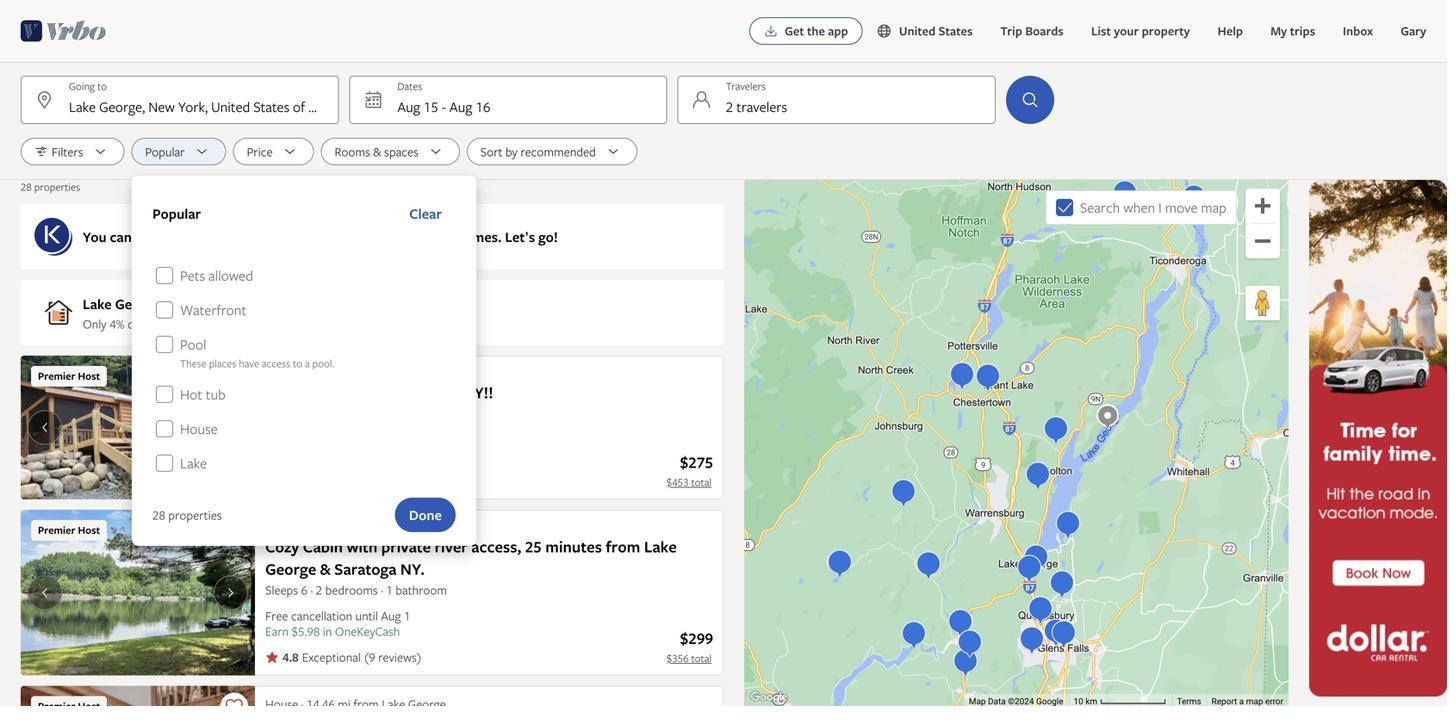 Task type: vqa. For each thing, say whether or not it's contained in the screenshot.
save ocean view duplex  apartment furnished to a trip checkbox
no



Task type: describe. For each thing, give the bounding box(es) containing it.
aug left 15
[[397, 97, 420, 116]]

our
[[280, 316, 298, 332]]

site
[[300, 316, 318, 332]]

cozy
[[265, 536, 299, 557]]

total for $299
[[691, 651, 712, 666]]

can
[[110, 227, 132, 246]]

$356
[[667, 651, 689, 666]]

2 inside dropdown button
[[726, 97, 733, 116]]

pool.
[[312, 356, 334, 370]]

0 vertical spatial properties
[[34, 180, 80, 194]]

sort by recommended button
[[467, 138, 637, 165]]

your inside lake george is popular! only 4% of properties are available on our site for your dates.
[[340, 316, 363, 332]]

cabin · 28.24 mi from lake george cabin, lake and moose...oh my!!
[[265, 366, 493, 403]]

have
[[239, 356, 259, 370]]

trips
[[1290, 23, 1316, 39]]

free cancellation until aug 1 earn $5.98 in onekeycash
[[265, 608, 410, 640]]

aug for free cancellation until aug 1 earn $5.98 in onekeycash
[[381, 608, 401, 624]]

total for $275
[[691, 475, 712, 489]]

help
[[1218, 23, 1243, 39]]

only
[[83, 316, 107, 332]]

a
[[305, 356, 310, 370]]

mi for lake
[[334, 366, 347, 382]]

from right minutes
[[606, 536, 640, 557]]

$453 total button
[[665, 475, 713, 489]]

mi for cabin
[[334, 520, 347, 536]]

4.8 exceptional (9 reviews)
[[283, 649, 421, 666]]

i
[[1159, 198, 1162, 217]]

popular!
[[177, 295, 230, 314]]

these
[[180, 356, 206, 370]]

united states
[[899, 23, 973, 39]]

states inside button
[[939, 23, 973, 39]]

search image
[[1020, 90, 1041, 110]]

4.8
[[283, 650, 299, 666]]

cabin for cozy
[[265, 520, 294, 536]]

lake george, new york, united states of america
[[69, 97, 357, 116]]

pets
[[180, 266, 205, 285]]

cabin for cabin,
[[265, 366, 294, 382]]

google image
[[749, 689, 790, 706]]

boards
[[1025, 23, 1064, 39]]

show next image for cozy cabin with private river access, 25 minutes from lake george & saratoga ny. image
[[221, 586, 241, 600]]

golf image
[[21, 510, 255, 676]]

(9
[[364, 649, 375, 666]]

waterfront
[[180, 301, 246, 320]]

of for properties
[[128, 316, 138, 332]]

bedrooms
[[325, 582, 378, 598]]

pets allowed
[[180, 266, 253, 285]]

moose...oh
[[375, 382, 457, 403]]

inbox
[[1343, 23, 1373, 39]]

lake inside dropdown button
[[69, 97, 96, 116]]

earn
[[135, 227, 163, 246]]

$299
[[680, 628, 713, 649]]

0 vertical spatial 28
[[21, 180, 32, 194]]

river
[[435, 536, 468, 557]]

show previous image for cabin, lake and moose...oh my!! image
[[34, 421, 55, 435]]

list your property
[[1091, 23, 1190, 39]]

my!!
[[461, 382, 493, 403]]

premier for cozy cabin with private river access, 25 minutes from lake george & saratoga ny.
[[38, 523, 75, 538]]

and
[[345, 382, 371, 403]]

spaces
[[384, 143, 419, 160]]

price
[[247, 143, 273, 160]]

premier host for cozy cabin with private river access, 25 minutes from lake george & saratoga ny.
[[38, 523, 100, 538]]

by
[[506, 143, 518, 160]]

available
[[217, 316, 260, 332]]

aug 15 - aug 16 button
[[349, 76, 667, 124]]

access,
[[471, 536, 521, 557]]

allowed
[[209, 266, 253, 285]]

1 horizontal spatial your
[[1114, 23, 1139, 39]]

homes.
[[456, 227, 502, 246]]

xsmall image
[[265, 651, 279, 664]]

get the app
[[785, 23, 848, 39]]

from for with
[[350, 520, 375, 536]]

are
[[198, 316, 214, 332]]

pool
[[180, 335, 206, 354]]

minutes
[[545, 536, 602, 557]]

gary button
[[1387, 14, 1440, 48]]

aug 15 - aug 16
[[397, 97, 490, 116]]

vacation
[[400, 227, 453, 246]]

& inside button
[[373, 143, 381, 160]]

recommended
[[521, 143, 596, 160]]

dates.
[[366, 316, 396, 332]]

1 inside free cancellation until aug 1 earn $5.98 in onekeycash
[[404, 608, 410, 624]]

house
[[180, 420, 218, 439]]

$275 $453 total
[[667, 452, 713, 489]]

2 vertical spatial properties
[[168, 507, 222, 523]]

premier host for cabin, lake and moose...oh my!!
[[38, 369, 100, 383]]

done
[[409, 506, 442, 525]]

download the app button image
[[764, 24, 778, 38]]

$453
[[667, 475, 689, 489]]

rooms
[[335, 143, 370, 160]]

cancellation
[[291, 608, 352, 624]]

0 vertical spatial on
[[249, 227, 265, 246]]

living area image
[[21, 686, 255, 706]]

trip boards link
[[987, 14, 1078, 48]]

america
[[309, 97, 357, 116]]

done button
[[395, 498, 456, 532]]

help link
[[1204, 14, 1257, 48]]

access
[[262, 356, 290, 370]]

is
[[164, 295, 174, 314]]

my trips link
[[1257, 14, 1329, 48]]

clear
[[409, 204, 442, 223]]

28.24
[[303, 366, 331, 382]]

price button
[[233, 138, 314, 165]]

places
[[209, 356, 236, 370]]

vrbo logo image
[[21, 17, 106, 45]]

hot tub
[[180, 385, 226, 404]]



Task type: locate. For each thing, give the bounding box(es) containing it.
0 vertical spatial 28 properties
[[21, 180, 80, 194]]

1 vertical spatial popular
[[152, 204, 201, 223]]

properties down filters
[[34, 180, 80, 194]]

get
[[785, 23, 804, 39]]

app
[[828, 23, 848, 39]]

your
[[1114, 23, 1139, 39], [340, 316, 363, 332]]

1 inside cabin · 27.58 mi from lake george cozy cabin with private river access, 25 minutes from lake george & saratoga ny. sleeps 6 · 2 bedrooms · 1 bathroom
[[386, 582, 393, 598]]

map region
[[744, 180, 1289, 706]]

0 vertical spatial &
[[373, 143, 381, 160]]

premier for cabin, lake and moose...oh my!!
[[38, 369, 75, 383]]

· right 6
[[311, 582, 313, 598]]

lake down $453
[[644, 536, 677, 557]]

united inside button
[[899, 23, 936, 39]]

1 vertical spatial mi
[[334, 520, 347, 536]]

cabin left 27.58
[[265, 520, 294, 536]]

lake inside the cabin · 28.24 mi from lake george cabin, lake and moose...oh my!!
[[378, 366, 401, 382]]

list your property link
[[1078, 14, 1204, 48]]

show previous image for cozy cabin with private river access, 25 minutes from lake george & saratoga ny. image
[[34, 586, 55, 600]]

lake
[[69, 97, 96, 116], [83, 295, 112, 314], [378, 366, 401, 382], [180, 454, 207, 473], [378, 520, 401, 536], [644, 536, 677, 557]]

filters button
[[21, 138, 124, 165]]

0 vertical spatial 1
[[386, 582, 393, 598]]

george inside lake george is popular! only 4% of properties are available on our site for your dates.
[[115, 295, 160, 314]]

cabin,
[[265, 382, 309, 403]]

with
[[347, 536, 378, 557]]

1 down saratoga
[[386, 582, 393, 598]]

of inside lake george is popular! only 4% of properties are available on our site for your dates.
[[128, 316, 138, 332]]

united
[[899, 23, 936, 39], [211, 97, 250, 116]]

george
[[115, 295, 160, 314], [404, 366, 442, 382], [404, 520, 442, 536], [265, 559, 316, 580]]

george up ny.
[[404, 520, 442, 536]]

go!
[[538, 227, 558, 246]]

on inside lake george is popular! only 4% of properties are available on our site for your dates.
[[263, 316, 277, 332]]

28 properties
[[21, 180, 80, 194], [152, 507, 222, 523]]

aug right the '-'
[[449, 97, 472, 116]]

george up sleeps
[[265, 559, 316, 580]]

0 horizontal spatial united
[[211, 97, 250, 116]]

trip
[[1000, 23, 1023, 39]]

sort
[[481, 143, 503, 160]]

& inside cabin · 27.58 mi from lake george cozy cabin with private river access, 25 minutes from lake george & saratoga ny. sleeps 6 · 2 bedrooms · 1 bathroom
[[320, 559, 331, 580]]

2 premier from the top
[[38, 523, 75, 538]]

search
[[1080, 198, 1120, 217]]

1 vertical spatial 2
[[316, 582, 322, 598]]

1 vertical spatial 28 properties
[[152, 507, 222, 523]]

host
[[78, 369, 100, 383], [78, 523, 100, 538]]

popular
[[145, 143, 185, 160], [152, 204, 201, 223]]

rooms & spaces
[[335, 143, 419, 160]]

·
[[297, 366, 300, 382], [297, 520, 300, 536], [311, 582, 313, 598], [381, 582, 383, 598]]

search when i move map
[[1080, 198, 1227, 217]]

2 travelers
[[726, 97, 787, 116]]

premier up show previous image for cabin, lake and moose...oh my!!
[[38, 369, 75, 383]]

0 horizontal spatial 1
[[386, 582, 393, 598]]

popular down the new
[[145, 143, 185, 160]]

1 vertical spatial 1
[[404, 608, 410, 624]]

16
[[476, 97, 490, 116]]

george,
[[99, 97, 145, 116]]

states left trip
[[939, 23, 973, 39]]

eligible
[[353, 227, 397, 246]]

from
[[350, 366, 375, 382], [350, 520, 375, 536], [606, 536, 640, 557]]

lake up the only on the top left
[[83, 295, 112, 314]]

lake inside lake george is popular! only 4% of properties are available on our site for your dates.
[[83, 295, 112, 314]]

total down $299
[[691, 651, 712, 666]]

25
[[525, 536, 542, 557]]

1 mi from the top
[[334, 366, 347, 382]]

states
[[939, 23, 973, 39], [254, 97, 290, 116]]

1 total from the top
[[691, 475, 712, 489]]

4%
[[109, 316, 125, 332]]

free
[[265, 608, 288, 624]]

1 premier from the top
[[38, 369, 75, 383]]

2 left travelers
[[726, 97, 733, 116]]

host for cozy cabin with private river access, 25 minutes from lake george & saratoga ny.
[[78, 523, 100, 538]]

united right app
[[899, 23, 936, 39]]

lake right and
[[378, 366, 401, 382]]

1 host from the top
[[78, 369, 100, 383]]

from inside the cabin · 28.24 mi from lake george cabin, lake and moose...oh my!!
[[350, 366, 375, 382]]

my trips
[[1271, 23, 1316, 39]]

cabin · 27.58 mi from lake george cozy cabin with private river access, 25 minutes from lake george & saratoga ny. sleeps 6 · 2 bedrooms · 1 bathroom
[[265, 520, 677, 598]]

2 vertical spatial of
[[128, 316, 138, 332]]

tub
[[206, 385, 226, 404]]

6
[[301, 582, 308, 598]]

total inside $299 $356 total
[[691, 651, 712, 666]]

2 total from the top
[[691, 651, 712, 666]]

0 vertical spatial of
[[293, 97, 305, 116]]

small image
[[877, 23, 899, 39]]

aug inside free cancellation until aug 1 earn $5.98 in onekeycash
[[381, 608, 401, 624]]

1 vertical spatial properties
[[141, 316, 195, 332]]

properties inside lake george is popular! only 4% of properties are available on our site for your dates.
[[141, 316, 195, 332]]

premier
[[38, 369, 75, 383], [38, 523, 75, 538]]

of left eligible
[[336, 227, 349, 246]]

1 horizontal spatial &
[[373, 143, 381, 160]]

of right 4%
[[128, 316, 138, 332]]

1 horizontal spatial 2
[[726, 97, 733, 116]]

1 vertical spatial on
[[263, 316, 277, 332]]

from up saratoga
[[350, 520, 375, 536]]

george left my!!
[[404, 366, 442, 382]]

inbox link
[[1329, 14, 1387, 48]]

1 premier host from the top
[[38, 369, 100, 383]]

0 vertical spatial onekeycash
[[167, 227, 245, 246]]

· inside the cabin · 28.24 mi from lake george cabin, lake and moose...oh my!!
[[297, 366, 300, 382]]

gary
[[1401, 23, 1427, 39]]

0 horizontal spatial states
[[254, 97, 290, 116]]

1 horizontal spatial 1
[[404, 608, 410, 624]]

onekeycash up (9 on the bottom of the page
[[335, 623, 400, 640]]

sleeps
[[265, 582, 298, 598]]

1 horizontal spatial 28 properties
[[152, 507, 222, 523]]

exceptional
[[302, 649, 361, 666]]

lake right with
[[378, 520, 401, 536]]

1 vertical spatial states
[[254, 97, 290, 116]]

popular inside button
[[145, 143, 185, 160]]

0 horizontal spatial 28 properties
[[21, 180, 80, 194]]

1 vertical spatial total
[[691, 651, 712, 666]]

when
[[1124, 198, 1155, 217]]

your right "list"
[[1114, 23, 1139, 39]]

premier up show previous image for cozy cabin with private river access, 25 minutes from lake george & saratoga ny.
[[38, 523, 75, 538]]

& left spaces at the left of the page
[[373, 143, 381, 160]]

united states button
[[863, 14, 987, 48]]

1 vertical spatial premier
[[38, 523, 75, 538]]

0 horizontal spatial 28
[[21, 180, 32, 194]]

mi inside cabin · 27.58 mi from lake george cozy cabin with private river access, 25 minutes from lake george & saratoga ny. sleeps 6 · 2 bedrooms · 1 bathroom
[[334, 520, 347, 536]]

travelers
[[737, 97, 787, 116]]

1 horizontal spatial onekeycash
[[335, 623, 400, 640]]

sort by recommended
[[481, 143, 596, 160]]

1 horizontal spatial united
[[899, 23, 936, 39]]

premier host up show previous image for cozy cabin with private river access, 25 minutes from lake george & saratoga ny.
[[38, 523, 100, 538]]

private
[[381, 536, 431, 557]]

· left the a
[[297, 366, 300, 382]]

aug right "until"
[[381, 608, 401, 624]]

1 horizontal spatial states
[[939, 23, 973, 39]]

2 premier host from the top
[[38, 523, 100, 538]]

cabin left the a
[[265, 366, 294, 382]]

0 vertical spatial premier host
[[38, 369, 100, 383]]

george inside the cabin · 28.24 mi from lake george cabin, lake and moose...oh my!!
[[404, 366, 442, 382]]

lake george is popular! only 4% of properties are available on our site for your dates.
[[83, 295, 396, 332]]

property grounds image
[[21, 356, 255, 500]]

popular up earn
[[152, 204, 201, 223]]

mi inside the cabin · 28.24 mi from lake george cabin, lake and moose...oh my!!
[[334, 366, 347, 382]]

cabin left with
[[303, 536, 343, 557]]

2 horizontal spatial of
[[336, 227, 349, 246]]

0 vertical spatial united
[[899, 23, 936, 39]]

cabin
[[265, 366, 294, 382], [265, 520, 294, 536], [303, 536, 343, 557]]

pool these places have access to a pool.
[[180, 335, 334, 370]]

your right for
[[340, 316, 363, 332]]

aug
[[397, 97, 420, 116], [449, 97, 472, 116], [381, 608, 401, 624]]

total down $275
[[691, 475, 712, 489]]

for
[[321, 316, 337, 332]]

properties up show next image for cozy cabin with private river access, 25 minutes from lake george & saratoga ny.
[[168, 507, 222, 523]]

onekeycash up pets allowed
[[167, 227, 245, 246]]

0 horizontal spatial of
[[128, 316, 138, 332]]

get the app link
[[750, 17, 863, 45]]

in
[[323, 623, 332, 640]]

host for cabin, lake and moose...oh my!!
[[78, 369, 100, 383]]

thousands
[[268, 227, 333, 246]]

0 vertical spatial your
[[1114, 23, 1139, 39]]

1 horizontal spatial of
[[293, 97, 305, 116]]

15
[[424, 97, 438, 116]]

properties
[[34, 180, 80, 194], [141, 316, 195, 332], [168, 507, 222, 523]]

1 vertical spatial onekeycash
[[335, 623, 400, 640]]

0 vertical spatial mi
[[334, 366, 347, 382]]

2 right 6
[[316, 582, 322, 598]]

total inside $275 $453 total
[[691, 475, 712, 489]]

2 host from the top
[[78, 523, 100, 538]]

premier host up show previous image for cabin, lake and moose...oh my!!
[[38, 369, 100, 383]]

lake down house
[[180, 454, 207, 473]]

from right lake
[[350, 366, 375, 382]]

0 horizontal spatial 2
[[316, 582, 322, 598]]

until
[[355, 608, 378, 624]]

2 inside cabin · 27.58 mi from lake george cozy cabin with private river access, 25 minutes from lake george & saratoga ny. sleeps 6 · 2 bedrooms · 1 bathroom
[[316, 582, 322, 598]]

states inside dropdown button
[[254, 97, 290, 116]]

· down saratoga
[[381, 582, 383, 598]]

· left 27.58
[[297, 520, 300, 536]]

onekeycash inside free cancellation until aug 1 earn $5.98 in onekeycash
[[335, 623, 400, 640]]

lake left george,
[[69, 97, 96, 116]]

york,
[[178, 97, 208, 116]]

1 vertical spatial host
[[78, 523, 100, 538]]

hot
[[180, 385, 202, 404]]

0 horizontal spatial onekeycash
[[167, 227, 245, 246]]

0 vertical spatial 2
[[726, 97, 733, 116]]

to
[[293, 356, 302, 370]]

from for and
[[350, 366, 375, 382]]

1 vertical spatial united
[[211, 97, 250, 116]]

0 vertical spatial premier
[[38, 369, 75, 383]]

1 vertical spatial your
[[340, 316, 363, 332]]

1 vertical spatial 28
[[152, 507, 165, 523]]

0 horizontal spatial &
[[320, 559, 331, 580]]

2 travelers button
[[678, 76, 996, 124]]

$275
[[680, 452, 713, 473]]

0 vertical spatial total
[[691, 475, 712, 489]]

onekeycash
[[167, 227, 245, 246], [335, 623, 400, 640]]

0 vertical spatial host
[[78, 369, 100, 383]]

1 vertical spatial of
[[336, 227, 349, 246]]

of for eligible
[[336, 227, 349, 246]]

-
[[442, 97, 446, 116]]

0 horizontal spatial your
[[340, 316, 363, 332]]

popular button
[[131, 138, 226, 165]]

united inside dropdown button
[[211, 97, 250, 116]]

of left america
[[293, 97, 305, 116]]

on
[[249, 227, 265, 246], [263, 316, 277, 332]]

properties down is
[[141, 316, 195, 332]]

1 down 'bathroom'
[[404, 608, 410, 624]]

2
[[726, 97, 733, 116], [316, 582, 322, 598]]

& up bedrooms
[[320, 559, 331, 580]]

you can earn onekeycash on thousands of eligible vacation homes. let's go!
[[83, 227, 558, 246]]

1 horizontal spatial 28
[[152, 507, 165, 523]]

1 vertical spatial premier host
[[38, 523, 100, 538]]

george up 4%
[[115, 295, 160, 314]]

united right the york,
[[211, 97, 250, 116]]

of for america
[[293, 97, 305, 116]]

mi right 27.58
[[334, 520, 347, 536]]

of inside dropdown button
[[293, 97, 305, 116]]

cabin inside the cabin · 28.24 mi from lake george cabin, lake and moose...oh my!!
[[265, 366, 294, 382]]

bathroom
[[396, 582, 447, 598]]

on left thousands at the left top
[[249, 227, 265, 246]]

property
[[1142, 23, 1190, 39]]

states up price button
[[254, 97, 290, 116]]

lake
[[313, 382, 341, 403]]

trip boards
[[1000, 23, 1064, 39]]

let's
[[505, 227, 535, 246]]

reviews)
[[378, 649, 421, 666]]

on left our
[[263, 316, 277, 332]]

0 vertical spatial popular
[[145, 143, 185, 160]]

2 mi from the top
[[334, 520, 347, 536]]

0 vertical spatial states
[[939, 23, 973, 39]]

1 vertical spatial &
[[320, 559, 331, 580]]

aug for aug 15 - aug 16
[[449, 97, 472, 116]]

$299 $356 total
[[667, 628, 713, 666]]

ny.
[[400, 559, 425, 580]]

mi right 28.24
[[334, 366, 347, 382]]



